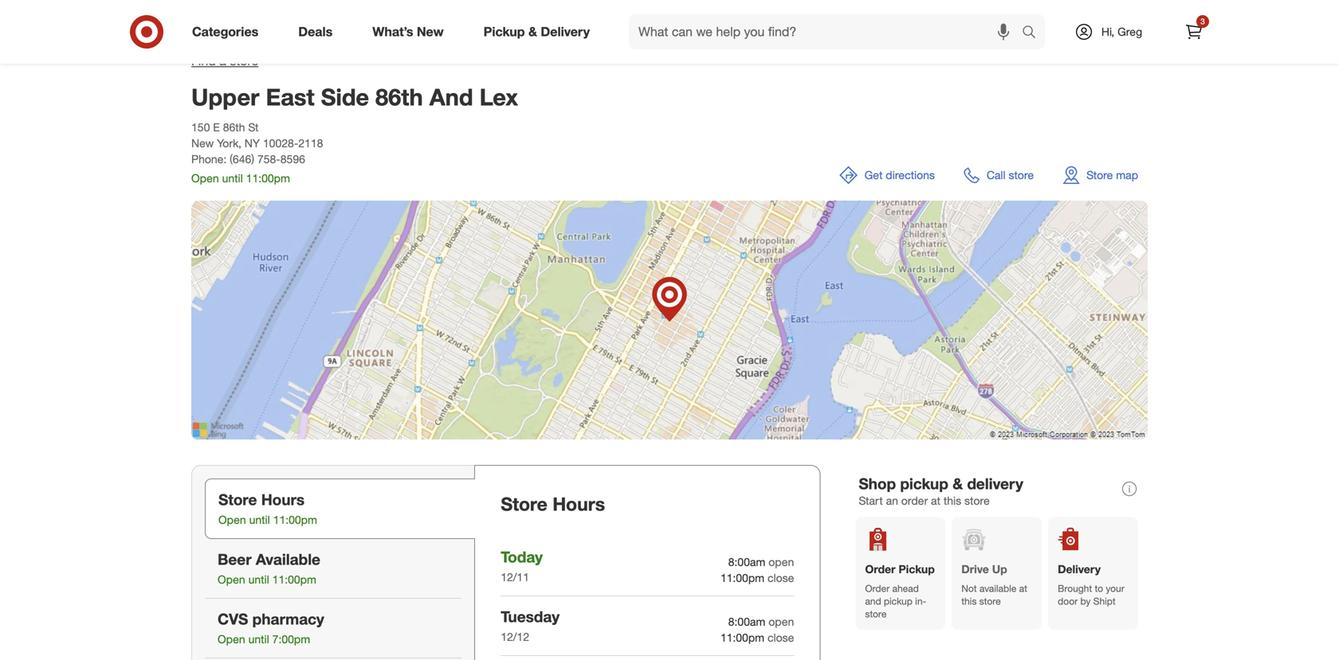Task type: locate. For each thing, give the bounding box(es) containing it.
delivery inside the delivery brought to your door by shipt
[[1058, 563, 1101, 577]]

pickup & delivery
[[484, 24, 590, 40]]

and
[[430, 83, 473, 111], [865, 596, 881, 608]]

get directions
[[865, 168, 935, 182]]

8:00am open 11:00pm close
[[721, 556, 794, 586], [721, 615, 794, 645]]

0 horizontal spatial delivery
[[541, 24, 590, 40]]

store inside shop pickup & delivery start an order at this store
[[965, 494, 990, 508]]

today
[[501, 548, 543, 567]]

1 horizontal spatial pickup
[[899, 563, 935, 577]]

1 vertical spatial close
[[768, 631, 794, 645]]

until inside beer available open until 11:00pm
[[248, 573, 269, 587]]

0 horizontal spatial pickup
[[484, 24, 525, 40]]

at
[[931, 494, 941, 508], [1019, 583, 1028, 595]]

0 horizontal spatial hours
[[261, 491, 305, 509]]

open inside store hours open until 11:00pm
[[218, 514, 246, 528]]

new inside 150 e 86th st new york, ny 10028-2118 phone: (646) 758-8596 open until 11:00pm
[[191, 136, 214, 150]]

and left lex
[[430, 83, 473, 111]]

this down not in the bottom right of the page
[[962, 596, 977, 608]]

find
[[191, 53, 216, 69]]

1 vertical spatial new
[[191, 136, 214, 150]]

1 vertical spatial and
[[865, 596, 881, 608]]

11:00pm
[[246, 171, 290, 185], [273, 514, 317, 528], [721, 572, 765, 586], [272, 573, 316, 587], [721, 631, 765, 645]]

1 vertical spatial 86th
[[223, 120, 245, 134]]

order
[[901, 494, 928, 508]]

open for tuesday
[[769, 615, 794, 629]]

at right available
[[1019, 583, 1028, 595]]

close for tuesday
[[768, 631, 794, 645]]

door
[[1058, 596, 1078, 608]]

3 link
[[1177, 14, 1212, 49]]

tuesday
[[501, 608, 560, 627]]

open down the cvs
[[218, 633, 245, 647]]

hours inside store hours open until 11:00pm
[[261, 491, 305, 509]]

until
[[222, 171, 243, 185], [249, 514, 270, 528], [248, 573, 269, 587], [248, 633, 269, 647]]

pickup
[[900, 475, 949, 494], [884, 596, 913, 608]]

1 8:00am open 11:00pm close from the top
[[721, 556, 794, 586]]

open for cvs pharmacy
[[218, 633, 245, 647]]

until for store
[[249, 514, 270, 528]]

150
[[191, 120, 210, 134]]

1 horizontal spatial and
[[865, 596, 881, 608]]

new down 150
[[191, 136, 214, 150]]

0 horizontal spatial store
[[218, 491, 257, 509]]

1 open from the top
[[769, 556, 794, 570]]

ny
[[245, 136, 260, 150]]

drive
[[962, 563, 989, 577]]

0 vertical spatial and
[[430, 83, 473, 111]]

this right order
[[944, 494, 962, 508]]

1 vertical spatial &
[[953, 475, 963, 494]]

1 8:00am from the top
[[728, 556, 766, 570]]

e
[[213, 120, 220, 134]]

0 vertical spatial 8:00am open 11:00pm close
[[721, 556, 794, 586]]

store map button
[[1053, 156, 1148, 195]]

until for cvs
[[248, 633, 269, 647]]

86th inside 150 e 86th st new york, ny 10028-2118 phone: (646) 758-8596 open until 11:00pm
[[223, 120, 245, 134]]

open up beer
[[218, 514, 246, 528]]

open
[[191, 171, 219, 185], [218, 514, 246, 528], [218, 573, 245, 587], [218, 633, 245, 647]]

delivery
[[967, 475, 1024, 494]]

0 vertical spatial this
[[944, 494, 962, 508]]

store left map
[[1087, 168, 1113, 182]]

0 vertical spatial 8:00am
[[728, 556, 766, 570]]

order left ahead
[[865, 583, 890, 595]]

find a store
[[191, 53, 259, 69]]

shop
[[859, 475, 896, 494]]

map
[[1116, 168, 1138, 182]]

8:00am
[[728, 556, 766, 570], [728, 615, 766, 629]]

hours
[[261, 491, 305, 509], [553, 494, 605, 516]]

86th
[[376, 83, 423, 111], [223, 120, 245, 134]]

pickup
[[484, 24, 525, 40], [899, 563, 935, 577]]

0 vertical spatial pickup
[[900, 475, 949, 494]]

pickup inside order pickup order ahead and pickup in- store
[[899, 563, 935, 577]]

pharmacy
[[252, 611, 324, 629]]

0 vertical spatial 86th
[[376, 83, 423, 111]]

1 vertical spatial 8:00am
[[728, 615, 766, 629]]

store inside store hours open until 11:00pm
[[218, 491, 257, 509]]

store capabilities with hours, vertical tabs tab list
[[191, 466, 475, 661]]

0 vertical spatial delivery
[[541, 24, 590, 40]]

open down phone:
[[191, 171, 219, 185]]

open inside beer available open until 11:00pm
[[218, 573, 245, 587]]

call store
[[987, 168, 1034, 182]]

this inside shop pickup & delivery start an order at this store
[[944, 494, 962, 508]]

at inside shop pickup & delivery start an order at this store
[[931, 494, 941, 508]]

up
[[992, 563, 1007, 577]]

what's new
[[373, 24, 444, 40]]

drive up not available at this store
[[962, 563, 1028, 608]]

pickup up lex
[[484, 24, 525, 40]]

2 horizontal spatial store
[[1087, 168, 1113, 182]]

store for store map
[[1087, 168, 1113, 182]]

1 horizontal spatial store
[[501, 494, 548, 516]]

brought
[[1058, 583, 1092, 595]]

until left '7:00pm'
[[248, 633, 269, 647]]

today 12/11
[[501, 548, 543, 585]]

2 8:00am from the top
[[728, 615, 766, 629]]

pickup up order
[[900, 475, 949, 494]]

store inside button
[[1087, 168, 1113, 182]]

until down (646) at the left of page
[[222, 171, 243, 185]]

until for beer
[[248, 573, 269, 587]]

and for lex
[[430, 83, 473, 111]]

store hours
[[501, 494, 605, 516]]

open for beer available
[[218, 573, 245, 587]]

2 close from the top
[[768, 631, 794, 645]]

8596
[[280, 152, 305, 166]]

2 8:00am open 11:00pm close from the top
[[721, 615, 794, 645]]

150 e 86th st new york, ny 10028-2118 phone: (646) 758-8596 open until 11:00pm
[[191, 120, 323, 185]]

call
[[987, 168, 1006, 182]]

cvs pharmacy open until 7:00pm
[[218, 611, 324, 647]]

1 vertical spatial pickup
[[899, 563, 935, 577]]

1 horizontal spatial 86th
[[376, 83, 423, 111]]

1 vertical spatial pickup
[[884, 596, 913, 608]]

12/11
[[501, 571, 529, 585]]

order
[[865, 563, 896, 577], [865, 583, 890, 595]]

store up beer
[[218, 491, 257, 509]]

1 horizontal spatial &
[[953, 475, 963, 494]]

1 vertical spatial this
[[962, 596, 977, 608]]

until down beer
[[248, 573, 269, 587]]

0 horizontal spatial &
[[529, 24, 537, 40]]

0 vertical spatial at
[[931, 494, 941, 508]]

1 vertical spatial 8:00am open 11:00pm close
[[721, 615, 794, 645]]

until inside 150 e 86th st new york, ny 10028-2118 phone: (646) 758-8596 open until 11:00pm
[[222, 171, 243, 185]]

0 horizontal spatial 86th
[[223, 120, 245, 134]]

open down beer
[[218, 573, 245, 587]]

what's
[[373, 24, 413, 40]]

store up today
[[501, 494, 548, 516]]

1 horizontal spatial new
[[417, 24, 444, 40]]

0 vertical spatial open
[[769, 556, 794, 570]]

new right what's
[[417, 24, 444, 40]]

lex
[[480, 83, 518, 111]]

2118
[[298, 136, 323, 150]]

close
[[768, 572, 794, 586], [768, 631, 794, 645]]

pickup up ahead
[[899, 563, 935, 577]]

1 vertical spatial open
[[769, 615, 794, 629]]

2 open from the top
[[769, 615, 794, 629]]

not
[[962, 583, 977, 595]]

open
[[769, 556, 794, 570], [769, 615, 794, 629]]

shipt
[[1094, 596, 1116, 608]]

store for store hours
[[501, 494, 548, 516]]

and left in-
[[865, 596, 881, 608]]

8:00am for tuesday
[[728, 615, 766, 629]]

until inside cvs pharmacy open until 7:00pm
[[248, 633, 269, 647]]

upper east side 86th and lex map image
[[191, 201, 1148, 440]]

86th up york,
[[223, 120, 245, 134]]

0 vertical spatial close
[[768, 572, 794, 586]]

delivery
[[541, 24, 590, 40], [1058, 563, 1101, 577]]

hi, greg
[[1102, 25, 1143, 39]]

and inside order pickup order ahead and pickup in- store
[[865, 596, 881, 608]]

1 vertical spatial delivery
[[1058, 563, 1101, 577]]

until inside store hours open until 11:00pm
[[249, 514, 270, 528]]

categories link
[[179, 14, 278, 49]]

7:00pm
[[272, 633, 310, 647]]

&
[[529, 24, 537, 40], [953, 475, 963, 494]]

1 horizontal spatial delivery
[[1058, 563, 1101, 577]]

until up beer
[[249, 514, 270, 528]]

0 vertical spatial &
[[529, 24, 537, 40]]

10028-
[[263, 136, 298, 150]]

1 vertical spatial at
[[1019, 583, 1028, 595]]

hours for store hours
[[553, 494, 605, 516]]

1 vertical spatial order
[[865, 583, 890, 595]]

0 vertical spatial pickup
[[484, 24, 525, 40]]

order up ahead
[[865, 563, 896, 577]]

shop pickup & delivery start an order at this store
[[859, 475, 1024, 508]]

What can we help you find? suggestions appear below search field
[[629, 14, 1026, 49]]

east
[[266, 83, 315, 111]]

86th right side
[[376, 83, 423, 111]]

store map
[[1087, 168, 1138, 182]]

0 horizontal spatial and
[[430, 83, 473, 111]]

pickup & delivery link
[[470, 14, 610, 49]]

8:00am open 11:00pm close for tuesday
[[721, 615, 794, 645]]

store
[[1087, 168, 1113, 182], [218, 491, 257, 509], [501, 494, 548, 516]]

search button
[[1015, 14, 1053, 53]]

1 horizontal spatial at
[[1019, 583, 1028, 595]]

open inside cvs pharmacy open until 7:00pm
[[218, 633, 245, 647]]

this
[[944, 494, 962, 508], [962, 596, 977, 608]]

1 close from the top
[[768, 572, 794, 586]]

(646)
[[230, 152, 254, 166]]

0 horizontal spatial new
[[191, 136, 214, 150]]

1 horizontal spatial hours
[[553, 494, 605, 516]]

0 vertical spatial order
[[865, 563, 896, 577]]

at right order
[[931, 494, 941, 508]]

new
[[417, 24, 444, 40], [191, 136, 214, 150]]

0 horizontal spatial at
[[931, 494, 941, 508]]

pickup down ahead
[[884, 596, 913, 608]]



Task type: vqa. For each thing, say whether or not it's contained in the screenshot.
the 2118
yes



Task type: describe. For each thing, give the bounding box(es) containing it.
search
[[1015, 26, 1053, 41]]

available
[[980, 583, 1017, 595]]

categories
[[192, 24, 258, 40]]

open inside 150 e 86th st new york, ny 10028-2118 phone: (646) 758-8596 open until 11:00pm
[[191, 171, 219, 185]]

deals
[[298, 24, 333, 40]]

beer available open until 11:00pm
[[218, 551, 320, 587]]

start
[[859, 494, 883, 508]]

phone:
[[191, 152, 227, 166]]

directions
[[886, 168, 935, 182]]

2 order from the top
[[865, 583, 890, 595]]

get directions link
[[830, 156, 945, 195]]

greg
[[1118, 25, 1143, 39]]

side
[[321, 83, 369, 111]]

11:00pm inside beer available open until 11:00pm
[[272, 573, 316, 587]]

store inside button
[[1009, 168, 1034, 182]]

open for today
[[769, 556, 794, 570]]

store inside order pickup order ahead and pickup in- store
[[865, 609, 887, 621]]

at inside drive up not available at this store
[[1019, 583, 1028, 595]]

store for store hours open until 11:00pm
[[218, 491, 257, 509]]

and for pickup
[[865, 596, 881, 608]]

pickup inside order pickup order ahead and pickup in- store
[[884, 596, 913, 608]]

this inside drive up not available at this store
[[962, 596, 977, 608]]

12/12
[[501, 631, 529, 645]]

york,
[[217, 136, 241, 150]]

11:00pm inside store hours open until 11:00pm
[[273, 514, 317, 528]]

call store button
[[954, 156, 1044, 195]]

order pickup order ahead and pickup in- store
[[865, 563, 935, 621]]

0 vertical spatial new
[[417, 24, 444, 40]]

get
[[865, 168, 883, 182]]

by
[[1081, 596, 1091, 608]]

758-
[[257, 152, 280, 166]]

ahead
[[893, 583, 919, 595]]

what's new link
[[359, 14, 464, 49]]

8:00am for today
[[728, 556, 766, 570]]

upper
[[191, 83, 259, 111]]

3
[[1201, 16, 1205, 26]]

& inside shop pickup & delivery start an order at this store
[[953, 475, 963, 494]]

to
[[1095, 583, 1103, 595]]

1 order from the top
[[865, 563, 896, 577]]

pickup inside shop pickup & delivery start an order at this store
[[900, 475, 949, 494]]

your
[[1106, 583, 1125, 595]]

tuesday 12/12
[[501, 608, 560, 645]]

an
[[886, 494, 898, 508]]

upper east side 86th and lex
[[191, 83, 518, 111]]

11:00pm inside 150 e 86th st new york, ny 10028-2118 phone: (646) 758-8596 open until 11:00pm
[[246, 171, 290, 185]]

hours for store hours open until 11:00pm
[[261, 491, 305, 509]]

open for store hours
[[218, 514, 246, 528]]

close for today
[[768, 572, 794, 586]]

store inside drive up not available at this store
[[980, 596, 1001, 608]]

store hours open until 11:00pm
[[218, 491, 317, 528]]

hi,
[[1102, 25, 1115, 39]]

available
[[256, 551, 320, 569]]

delivery brought to your door by shipt
[[1058, 563, 1125, 608]]

cvs
[[218, 611, 248, 629]]

find a store link
[[191, 53, 259, 69]]

deals link
[[285, 14, 353, 49]]

beer
[[218, 551, 252, 569]]

8:00am open 11:00pm close for today
[[721, 556, 794, 586]]

in-
[[915, 596, 927, 608]]

a
[[219, 53, 226, 69]]

st
[[248, 120, 259, 134]]



